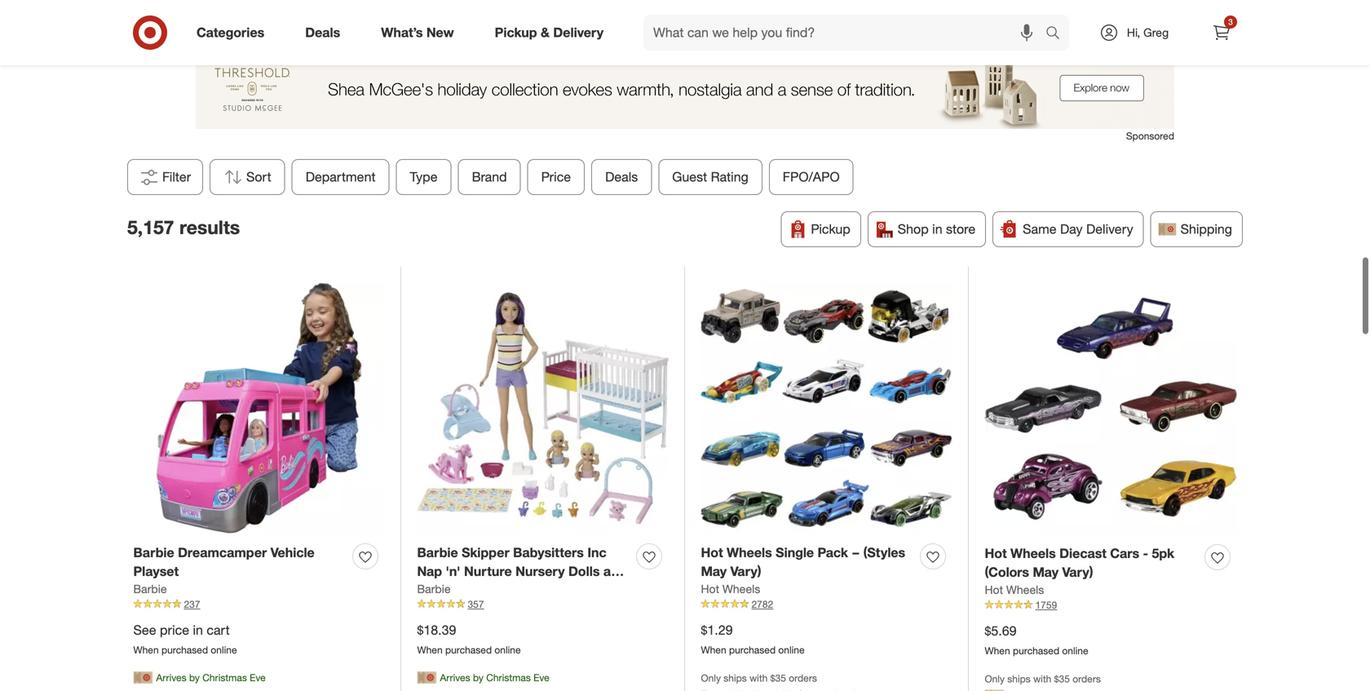 Task type: locate. For each thing, give the bounding box(es) containing it.
1 horizontal spatial delivery
[[1087, 221, 1134, 237]]

0 vertical spatial pickup
[[495, 25, 537, 40]]

1 vertical spatial in
[[193, 622, 203, 638]]

orders down $5.69 when purchased online
[[1073, 673, 1101, 685]]

$35 for $1.29
[[771, 672, 786, 684]]

barbie inside the barbie dreamcamper vehicle playset
[[133, 545, 174, 561]]

hot wheels link up 2782
[[701, 581, 761, 597]]

christmas
[[202, 671, 247, 684], [486, 671, 531, 684]]

wheels inside hot wheels single pack – (styles may vary)
[[727, 545, 772, 561]]

1 horizontal spatial eve
[[534, 671, 550, 684]]

0 vertical spatial in
[[933, 221, 943, 237]]

0 horizontal spatial pickup
[[495, 25, 537, 40]]

nurture
[[464, 563, 512, 579]]

1 horizontal spatial $35
[[1055, 673, 1070, 685]]

1 horizontal spatial vary)
[[1063, 564, 1094, 580]]

purchased down $5.69 at the right of the page
[[1013, 644, 1060, 657]]

hot wheels up 2782
[[701, 582, 761, 596]]

1 horizontal spatial arrives by christmas eve
[[440, 671, 550, 684]]

hot for 'hot wheels diecast  cars -  5pk (colors may vary)' link
[[985, 545, 1007, 561]]

single
[[776, 545, 814, 561]]

only ships with $35 orders
[[701, 672, 817, 684], [985, 673, 1101, 685]]

hot wheels link down the (colors
[[985, 582, 1044, 598]]

1 eve from the left
[[250, 671, 266, 684]]

only
[[701, 672, 721, 684], [985, 673, 1005, 685]]

only ships with $35 orders down $1.29 when purchased online
[[701, 672, 817, 684]]

arrives for when
[[440, 671, 470, 684]]

wheels down the (colors
[[1007, 582, 1044, 597]]

online inside $1.29 when purchased online
[[779, 643, 805, 656]]

seasonal shipping icon image down the see
[[133, 668, 153, 687]]

ships for $5.69
[[1008, 673, 1031, 685]]

barbie link for barbie dreamcamper vehicle playset
[[133, 581, 167, 597]]

357 link
[[417, 597, 669, 611]]

1 vertical spatial playset
[[417, 582, 463, 598]]

0 horizontal spatial with
[[750, 672, 768, 684]]

barbie dreamcamper vehicle playset image
[[133, 283, 385, 534], [133, 283, 385, 534]]

$35 for $5.69
[[1055, 673, 1070, 685]]

in left store
[[933, 221, 943, 237]]

deals for deals button
[[605, 169, 638, 185]]

hot wheels for may
[[701, 582, 761, 596]]

when down the $1.29 at the bottom right of the page
[[701, 643, 727, 656]]

with down $1.29 when purchased online
[[750, 672, 768, 684]]

1 horizontal spatial christmas
[[486, 671, 531, 684]]

deals for deals link
[[305, 25, 340, 40]]

greg
[[1144, 25, 1169, 40]]

0 vertical spatial playset
[[133, 563, 179, 579]]

1 horizontal spatial playset
[[417, 582, 463, 598]]

playset
[[133, 563, 179, 579], [417, 582, 463, 598]]

with down $5.69 when purchased online
[[1034, 673, 1052, 685]]

0 horizontal spatial only
[[701, 672, 721, 684]]

237 link
[[133, 597, 385, 611]]

guest rating
[[673, 169, 749, 185]]

store
[[946, 221, 976, 237]]

vary) inside hot wheels single pack – (styles may vary)
[[731, 563, 762, 579]]

shipping
[[1181, 221, 1233, 237]]

(styles
[[864, 545, 906, 561]]

hot wheels down the (colors
[[985, 582, 1044, 597]]

barbie skipper babysitters inc nap 'n' nurture nursery dolls and playset
[[417, 545, 627, 598]]

in inside see price in cart when purchased online
[[193, 622, 203, 638]]

orders
[[789, 672, 817, 684], [1073, 673, 1101, 685]]

eve down 237 link
[[250, 671, 266, 684]]

3 link
[[1204, 15, 1240, 51]]

ships down $1.29 when purchased online
[[724, 672, 747, 684]]

by
[[189, 671, 200, 684], [473, 671, 484, 684]]

online inside see price in cart when purchased online
[[211, 643, 237, 656]]

3
[[1229, 17, 1233, 27]]

christmas for online
[[486, 671, 531, 684]]

purchased inside $1.29 when purchased online
[[729, 643, 776, 656]]

1 vertical spatial deals
[[605, 169, 638, 185]]

-
[[1143, 545, 1149, 561]]

purchased for $18.39
[[445, 643, 492, 656]]

0 horizontal spatial only ships with $35 orders
[[701, 672, 817, 684]]

pickup inside button
[[811, 221, 851, 237]]

online inside $5.69 when purchased online
[[1063, 644, 1089, 657]]

1 horizontal spatial deals
[[605, 169, 638, 185]]

1 horizontal spatial seasonal shipping icon image
[[417, 668, 437, 687]]

online inside $18.39 when purchased online
[[495, 643, 521, 656]]

barbie inside barbie skipper babysitters inc nap 'n' nurture nursery dolls and playset
[[417, 545, 458, 561]]

only ships with $35 orders down $5.69 when purchased online
[[985, 673, 1101, 685]]

What can we help you find? suggestions appear below search field
[[644, 15, 1050, 51]]

2 eve from the left
[[534, 671, 550, 684]]

deals link
[[291, 15, 361, 51]]

1 horizontal spatial pickup
[[811, 221, 851, 237]]

barbie dreamcamper vehicle playset
[[133, 545, 315, 579]]

barbie left dreamcamper
[[133, 545, 174, 561]]

barbie skipper babysitters inc nap 'n' nurture nursery dolls and playset link
[[417, 543, 630, 598]]

delivery inside pickup & delivery link
[[553, 25, 604, 40]]

$35 down $5.69 when purchased online
[[1055, 673, 1070, 685]]

results
[[179, 216, 240, 239]]

only for $1.29
[[701, 672, 721, 684]]

barbie link up the see
[[133, 581, 167, 597]]

1 barbie link from the left
[[133, 581, 167, 597]]

online down cart
[[211, 643, 237, 656]]

vary) up 2782
[[731, 563, 762, 579]]

0 horizontal spatial arrives
[[156, 671, 187, 684]]

what's new
[[381, 25, 454, 40]]

shop
[[898, 221, 929, 237]]

0 vertical spatial delivery
[[553, 25, 604, 40]]

0 horizontal spatial hot wheels
[[701, 582, 761, 596]]

playset down the 'nap'
[[417, 582, 463, 598]]

with for $1.29
[[750, 672, 768, 684]]

arrives down $18.39 when purchased online
[[440, 671, 470, 684]]

online down 2782 link
[[779, 643, 805, 656]]

hot wheels diecast  cars -  5pk (colors may vary) image
[[985, 283, 1237, 535], [985, 283, 1237, 535]]

2 barbie link from the left
[[417, 581, 451, 597]]

delivery right &
[[553, 25, 604, 40]]

by for in
[[189, 671, 200, 684]]

online for $1.29
[[779, 643, 805, 656]]

pickup for pickup & delivery
[[495, 25, 537, 40]]

categories link
[[183, 15, 285, 51]]

orders down $1.29 when purchased online
[[789, 672, 817, 684]]

by down $18.39 when purchased online
[[473, 671, 484, 684]]

0 horizontal spatial eve
[[250, 671, 266, 684]]

seasonal shipping icon image down $5.69 at the right of the page
[[985, 686, 1005, 691]]

barbie skipper babysitters inc nap 'n' nurture nursery dolls and playset image
[[417, 283, 669, 534], [417, 283, 669, 534]]

purchased inside $5.69 when purchased online
[[1013, 644, 1060, 657]]

1 horizontal spatial may
[[1033, 564, 1059, 580]]

0 horizontal spatial delivery
[[553, 25, 604, 40]]

0 horizontal spatial arrives by christmas eve
[[156, 671, 266, 684]]

0 horizontal spatial $35
[[771, 672, 786, 684]]

online for $5.69
[[1063, 644, 1089, 657]]

hot inside hot wheels diecast  cars -  5pk (colors may vary)
[[985, 545, 1007, 561]]

hot
[[701, 545, 723, 561], [985, 545, 1007, 561], [701, 582, 720, 596], [985, 582, 1003, 597]]

1 horizontal spatial hot wheels
[[985, 582, 1044, 597]]

2 christmas from the left
[[486, 671, 531, 684]]

$5.69 when purchased online
[[985, 623, 1089, 657]]

sort button
[[210, 159, 285, 195]]

price
[[541, 169, 571, 185]]

5,157
[[127, 216, 174, 239]]

1 arrives from the left
[[156, 671, 187, 684]]

online down 1759 link
[[1063, 644, 1089, 657]]

dolls
[[569, 563, 600, 579]]

with
[[750, 672, 768, 684], [1034, 673, 1052, 685]]

0 horizontal spatial barbie link
[[133, 581, 167, 597]]

may up the $1.29 at the bottom right of the page
[[701, 563, 727, 579]]

1 horizontal spatial only ships with $35 orders
[[985, 673, 1101, 685]]

when down the see
[[133, 643, 159, 656]]

0 horizontal spatial in
[[193, 622, 203, 638]]

eve for online
[[534, 671, 550, 684]]

0 horizontal spatial deals
[[305, 25, 340, 40]]

arrives down see price in cart when purchased online
[[156, 671, 187, 684]]

purchased inside $18.39 when purchased online
[[445, 643, 492, 656]]

deals inside deals link
[[305, 25, 340, 40]]

1 horizontal spatial with
[[1034, 673, 1052, 685]]

2 arrives from the left
[[440, 671, 470, 684]]

arrives
[[156, 671, 187, 684], [440, 671, 470, 684]]

guest rating button
[[659, 159, 763, 195]]

0 vertical spatial deals
[[305, 25, 340, 40]]

0 horizontal spatial by
[[189, 671, 200, 684]]

delivery right day
[[1087, 221, 1134, 237]]

barbie link down the 'nap'
[[417, 581, 451, 597]]

$35 down $1.29 when purchased online
[[771, 672, 786, 684]]

delivery inside "same day delivery" button
[[1087, 221, 1134, 237]]

wheels for 'hot wheels diecast  cars -  5pk (colors may vary)' link
[[1011, 545, 1056, 561]]

wheels up 2782
[[723, 582, 761, 596]]

when for $5.69
[[985, 644, 1011, 657]]

1 horizontal spatial hot wheels link
[[985, 582, 1044, 598]]

vary) down diecast
[[1063, 564, 1094, 580]]

deals right price
[[605, 169, 638, 185]]

wheels inside hot wheels diecast  cars -  5pk (colors may vary)
[[1011, 545, 1056, 561]]

wheels up the (colors
[[1011, 545, 1056, 561]]

hot wheels single pack – (styles may vary) image
[[701, 283, 952, 534], [701, 283, 952, 534]]

1 vertical spatial pickup
[[811, 221, 851, 237]]

pickup left &
[[495, 25, 537, 40]]

arrives by christmas eve down $18.39 when purchased online
[[440, 671, 550, 684]]

1 vertical spatial delivery
[[1087, 221, 1134, 237]]

barbie up the 'nap'
[[417, 545, 458, 561]]

1 horizontal spatial only
[[985, 673, 1005, 685]]

hot wheels link
[[701, 581, 761, 597], [985, 582, 1044, 598]]

arrives by christmas eve down see price in cart when purchased online
[[156, 671, 266, 684]]

when inside see price in cart when purchased online
[[133, 643, 159, 656]]

by down see price in cart when purchased online
[[189, 671, 200, 684]]

0 horizontal spatial playset
[[133, 563, 179, 579]]

1 horizontal spatial in
[[933, 221, 943, 237]]

2782
[[752, 598, 774, 610]]

christmas down $18.39 when purchased online
[[486, 671, 531, 684]]

pickup down "fpo/apo" button
[[811, 221, 851, 237]]

when down $5.69 at the right of the page
[[985, 644, 1011, 657]]

deals left what's
[[305, 25, 340, 40]]

$1.29
[[701, 622, 733, 638]]

1 horizontal spatial barbie link
[[417, 581, 451, 597]]

seasonal shipping icon image for price
[[133, 668, 153, 687]]

in
[[933, 221, 943, 237], [193, 622, 203, 638]]

purchased down '$18.39'
[[445, 643, 492, 656]]

hot inside hot wheels single pack – (styles may vary)
[[701, 545, 723, 561]]

barbie
[[133, 545, 174, 561], [417, 545, 458, 561], [133, 582, 167, 596], [417, 582, 451, 596]]

1 horizontal spatial by
[[473, 671, 484, 684]]

1 by from the left
[[189, 671, 200, 684]]

search
[[1039, 26, 1078, 42]]

2782 link
[[701, 597, 952, 611]]

what's new link
[[367, 15, 475, 51]]

$5.69
[[985, 623, 1017, 639]]

christmas down cart
[[202, 671, 247, 684]]

5,157 results
[[127, 216, 240, 239]]

filter
[[162, 169, 191, 185]]

1 horizontal spatial ships
[[1008, 673, 1031, 685]]

arrives by christmas eve
[[156, 671, 266, 684], [440, 671, 550, 684]]

sort
[[246, 169, 272, 185]]

0 horizontal spatial hot wheels link
[[701, 581, 761, 597]]

0 horizontal spatial ships
[[724, 672, 747, 684]]

0 horizontal spatial may
[[701, 563, 727, 579]]

may inside hot wheels diecast  cars -  5pk (colors may vary)
[[1033, 564, 1059, 580]]

only down $5.69 at the right of the page
[[985, 673, 1005, 685]]

online down "357" link
[[495, 643, 521, 656]]

only ships with $35 orders for $1.29
[[701, 672, 817, 684]]

hot wheels link for may
[[701, 581, 761, 597]]

brand button
[[458, 159, 521, 195]]

1 arrives by christmas eve from the left
[[156, 671, 266, 684]]

see price in cart when purchased online
[[133, 622, 237, 656]]

1 horizontal spatial arrives
[[440, 671, 470, 684]]

in left cart
[[193, 622, 203, 638]]

deals inside deals button
[[605, 169, 638, 185]]

when inside $18.39 when purchased online
[[417, 643, 443, 656]]

0 horizontal spatial orders
[[789, 672, 817, 684]]

when
[[133, 643, 159, 656], [417, 643, 443, 656], [701, 643, 727, 656], [985, 644, 1011, 657]]

online
[[211, 643, 237, 656], [495, 643, 521, 656], [779, 643, 805, 656], [1063, 644, 1089, 657]]

2 by from the left
[[473, 671, 484, 684]]

playset up the see
[[133, 563, 179, 579]]

barbie down the 'nap'
[[417, 582, 451, 596]]

when down '$18.39'
[[417, 643, 443, 656]]

wheels left single
[[727, 545, 772, 561]]

1 horizontal spatial orders
[[1073, 673, 1101, 685]]

wheels
[[727, 545, 772, 561], [1011, 545, 1056, 561], [723, 582, 761, 596], [1007, 582, 1044, 597]]

purchased down the $1.29 at the bottom right of the page
[[729, 643, 776, 656]]

0 horizontal spatial seasonal shipping icon image
[[133, 668, 153, 687]]

purchased down price
[[162, 643, 208, 656]]

$35
[[771, 672, 786, 684], [1055, 673, 1070, 685]]

may up 1759 on the bottom right of page
[[1033, 564, 1059, 580]]

seasonal shipping icon image down '$18.39'
[[417, 668, 437, 687]]

0 horizontal spatial christmas
[[202, 671, 247, 684]]

what's
[[381, 25, 423, 40]]

delivery
[[553, 25, 604, 40], [1087, 221, 1134, 237]]

same day delivery
[[1023, 221, 1134, 237]]

2 arrives by christmas eve from the left
[[440, 671, 550, 684]]

when inside $1.29 when purchased online
[[701, 643, 727, 656]]

$18.39
[[417, 622, 456, 638]]

purchased
[[162, 643, 208, 656], [445, 643, 492, 656], [729, 643, 776, 656], [1013, 644, 1060, 657]]

barbie link
[[133, 581, 167, 597], [417, 581, 451, 597]]

when inside $5.69 when purchased online
[[985, 644, 1011, 657]]

ships down $5.69 when purchased online
[[1008, 673, 1031, 685]]

seasonal shipping icon image
[[133, 668, 153, 687], [417, 668, 437, 687], [985, 686, 1005, 691]]

only down the $1.29 at the bottom right of the page
[[701, 672, 721, 684]]

eve down "357" link
[[534, 671, 550, 684]]

shop in store
[[898, 221, 976, 237]]

dreamcamper
[[178, 545, 267, 561]]

0 horizontal spatial vary)
[[731, 563, 762, 579]]

when for $1.29
[[701, 643, 727, 656]]

1 christmas from the left
[[202, 671, 247, 684]]



Task type: describe. For each thing, give the bounding box(es) containing it.
arrives by christmas eve for online
[[440, 671, 550, 684]]

purchased for $1.29
[[729, 643, 776, 656]]

type
[[410, 169, 438, 185]]

hot wheels for (colors
[[985, 582, 1044, 597]]

rating
[[711, 169, 749, 185]]

hot for hot wheels link related to may
[[701, 582, 720, 596]]

'n'
[[446, 563, 461, 579]]

cart
[[207, 622, 230, 638]]

wheels for hot wheels single pack – (styles may vary) link
[[727, 545, 772, 561]]

cars
[[1111, 545, 1140, 561]]

wheels for hot wheels link related to may
[[723, 582, 761, 596]]

sponsored
[[1127, 130, 1175, 142]]

357
[[468, 598, 484, 610]]

nursery
[[516, 563, 565, 579]]

nap
[[417, 563, 442, 579]]

shipping button
[[1151, 211, 1243, 247]]

eve for cart
[[250, 671, 266, 684]]

categories
[[197, 25, 265, 40]]

playset inside the barbie dreamcamper vehicle playset
[[133, 563, 179, 579]]

–
[[852, 545, 860, 561]]

when for $18.39
[[417, 643, 443, 656]]

type button
[[396, 159, 452, 195]]

same
[[1023, 221, 1057, 237]]

hot for hot wheels link associated with (colors
[[985, 582, 1003, 597]]

the collector's spot image
[[196, 0, 1175, 34]]

diecast
[[1060, 545, 1107, 561]]

only ships with $35 orders for $5.69
[[985, 673, 1101, 685]]

hot wheels single pack – (styles may vary)
[[701, 545, 906, 579]]

fpo/apo button
[[769, 159, 854, 195]]

purchased inside see price in cart when purchased online
[[162, 643, 208, 656]]

hi,
[[1127, 25, 1141, 40]]

shop in store button
[[868, 211, 986, 247]]

hot for hot wheels single pack – (styles may vary) link
[[701, 545, 723, 561]]

department button
[[292, 159, 390, 195]]

delivery for pickup & delivery
[[553, 25, 604, 40]]

ships for $1.29
[[724, 672, 747, 684]]

only for $5.69
[[985, 673, 1005, 685]]

playset inside barbie skipper babysitters inc nap 'n' nurture nursery dolls and playset
[[417, 582, 463, 598]]

search button
[[1039, 15, 1078, 54]]

hot wheels diecast  cars -  5pk (colors may vary)
[[985, 545, 1175, 580]]

pickup & delivery link
[[481, 15, 624, 51]]

see
[[133, 622, 156, 638]]

new
[[427, 25, 454, 40]]

pickup & delivery
[[495, 25, 604, 40]]

5pk
[[1152, 545, 1175, 561]]

&
[[541, 25, 550, 40]]

delivery for same day delivery
[[1087, 221, 1134, 237]]

fpo/apo
[[783, 169, 840, 185]]

price button
[[528, 159, 585, 195]]

orders for $5.69
[[1073, 673, 1101, 685]]

2 horizontal spatial seasonal shipping icon image
[[985, 686, 1005, 691]]

(colors
[[985, 564, 1030, 580]]

hot wheels single pack – (styles may vary) link
[[701, 543, 914, 581]]

online for $18.39
[[495, 643, 521, 656]]

purchased for $5.69
[[1013, 644, 1060, 657]]

inc
[[588, 545, 607, 561]]

orders for $1.29
[[789, 672, 817, 684]]

department
[[306, 169, 376, 185]]

by for purchased
[[473, 671, 484, 684]]

vehicle
[[271, 545, 315, 561]]

hi, greg
[[1127, 25, 1169, 40]]

arrives by christmas eve for cart
[[156, 671, 266, 684]]

hot wheels link for (colors
[[985, 582, 1044, 598]]

brand
[[472, 169, 507, 185]]

$1.29 when purchased online
[[701, 622, 805, 656]]

price
[[160, 622, 189, 638]]

in inside shop in store button
[[933, 221, 943, 237]]

$18.39 when purchased online
[[417, 622, 521, 656]]

skipper
[[462, 545, 510, 561]]

barbie up the see
[[133, 582, 167, 596]]

filter button
[[127, 159, 203, 195]]

237
[[184, 598, 200, 610]]

1759
[[1036, 599, 1057, 611]]

guest
[[673, 169, 708, 185]]

with for $5.69
[[1034, 673, 1052, 685]]

vary) inside hot wheels diecast  cars -  5pk (colors may vary)
[[1063, 564, 1094, 580]]

1759 link
[[985, 598, 1237, 612]]

wheels for hot wheels link associated with (colors
[[1007, 582, 1044, 597]]

barbie link for barbie skipper babysitters inc nap 'n' nurture nursery dolls and playset
[[417, 581, 451, 597]]

advertisement region
[[196, 47, 1175, 129]]

pickup button
[[781, 211, 861, 247]]

deals button
[[592, 159, 652, 195]]

and
[[604, 563, 627, 579]]

hot wheels diecast  cars -  5pk (colors may vary) link
[[985, 544, 1199, 582]]

day
[[1061, 221, 1083, 237]]

same day delivery button
[[993, 211, 1144, 247]]

pack
[[818, 545, 848, 561]]

arrives for price
[[156, 671, 187, 684]]

babysitters
[[513, 545, 584, 561]]

pickup for pickup
[[811, 221, 851, 237]]

may inside hot wheels single pack – (styles may vary)
[[701, 563, 727, 579]]

barbie dreamcamper vehicle playset link
[[133, 543, 346, 581]]

seasonal shipping icon image for when
[[417, 668, 437, 687]]

christmas for cart
[[202, 671, 247, 684]]



Task type: vqa. For each thing, say whether or not it's contained in the screenshot.
purchased inside the $5.69 When purchased online
yes



